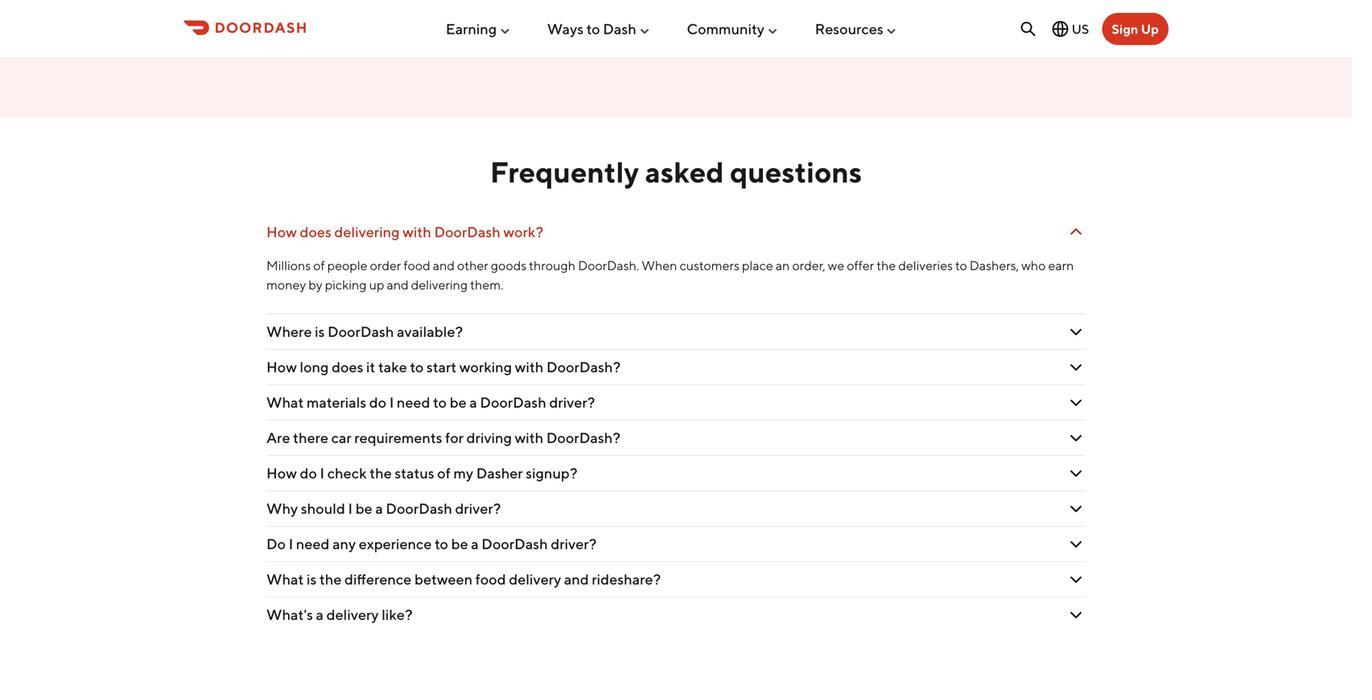 Task type: locate. For each thing, give the bounding box(es) containing it.
and left other
[[433, 258, 455, 273]]

how up why
[[266, 465, 297, 482]]

what up are
[[266, 394, 304, 411]]

chevron down image
[[1067, 322, 1086, 342], [1067, 393, 1086, 412], [1067, 464, 1086, 483], [1067, 535, 1086, 554], [1067, 570, 1086, 590], [1067, 606, 1086, 625]]

millions of people order food and other goods through doordash. when customers place an order, we offer the deliveries to dashers, who earn money by picking up and delivering them.
[[266, 258, 1074, 293]]

food
[[404, 258, 430, 273], [475, 571, 506, 588]]

the up what's a delivery like? on the left of page
[[319, 571, 342, 588]]

2 vertical spatial be
[[451, 536, 468, 553]]

be down check
[[356, 500, 372, 518]]

0 vertical spatial of
[[313, 258, 325, 273]]

chevron down image for driver?
[[1067, 499, 1086, 519]]

what materials do i need to be a doordash driver?
[[266, 394, 595, 411]]

the right check
[[370, 465, 392, 482]]

doordash
[[434, 223, 501, 241], [328, 323, 394, 340], [480, 394, 546, 411], [386, 500, 452, 518], [482, 536, 548, 553]]

6 chevron down image from the top
[[1067, 606, 1086, 625]]

2 horizontal spatial the
[[877, 258, 896, 273]]

globe line image
[[1051, 19, 1070, 39]]

asked
[[645, 155, 724, 189]]

and right up
[[387, 277, 409, 293]]

do down it
[[369, 394, 387, 411]]

driver? up rideshare?
[[551, 536, 597, 553]]

be up "what is the difference between food delivery and rideshare?"
[[451, 536, 468, 553]]

1 horizontal spatial does
[[332, 359, 363, 376]]

1 vertical spatial delivery
[[326, 606, 379, 624]]

0 horizontal spatial of
[[313, 258, 325, 273]]

by
[[308, 277, 323, 293]]

are there car requirements for driving with doordash?
[[266, 429, 621, 447]]

1 horizontal spatial do
[[369, 394, 387, 411]]

what up what's
[[266, 571, 304, 588]]

a down "working"
[[470, 394, 477, 411]]

what's
[[266, 606, 313, 624]]

to left dash
[[587, 20, 600, 38]]

what's a delivery like?
[[266, 606, 413, 624]]

does
[[300, 223, 331, 241], [332, 359, 363, 376]]

of up by
[[313, 258, 325, 273]]

a
[[470, 394, 477, 411], [375, 500, 383, 518], [471, 536, 479, 553], [316, 606, 324, 624]]

1 what from the top
[[266, 394, 304, 411]]

1 vertical spatial do
[[300, 465, 317, 482]]

1 vertical spatial is
[[307, 571, 317, 588]]

to right "take" at bottom left
[[410, 359, 424, 376]]

driver? for do i need any experience to be a doordash driver?
[[551, 536, 597, 553]]

for
[[445, 429, 464, 447]]

0 vertical spatial driver?
[[549, 394, 595, 411]]

i down "take" at bottom left
[[389, 394, 394, 411]]

experience
[[359, 536, 432, 553]]

2 vertical spatial driver?
[[551, 536, 597, 553]]

4 chevron down image from the top
[[1067, 535, 1086, 554]]

2 how from the top
[[266, 359, 297, 376]]

chevron down image for with
[[1067, 429, 1086, 448]]

0 vertical spatial what
[[266, 394, 304, 411]]

need up requirements
[[397, 394, 430, 411]]

1 how from the top
[[266, 223, 297, 241]]

be for experience
[[451, 536, 468, 553]]

0 horizontal spatial need
[[296, 536, 330, 553]]

0 vertical spatial is
[[315, 323, 325, 340]]

is up what's
[[307, 571, 317, 588]]

requirements
[[354, 429, 442, 447]]

1 vertical spatial with
[[515, 359, 544, 376]]

2 vertical spatial and
[[564, 571, 589, 588]]

1 vertical spatial food
[[475, 571, 506, 588]]

i right do
[[289, 536, 293, 553]]

be up for
[[450, 394, 467, 411]]

1 horizontal spatial and
[[433, 258, 455, 273]]

1 vertical spatial and
[[387, 277, 409, 293]]

i
[[389, 394, 394, 411], [320, 465, 324, 482], [348, 500, 353, 518], [289, 536, 293, 553]]

does up millions
[[300, 223, 331, 241]]

driver? up signup?
[[549, 394, 595, 411]]

0 vertical spatial the
[[877, 258, 896, 273]]

delivering inside millions of people order food and other goods through doordash. when customers place an order, we offer the deliveries to dashers, who earn money by picking up and delivering them.
[[411, 277, 468, 293]]

of
[[313, 258, 325, 273], [437, 465, 451, 482]]

to down "start"
[[433, 394, 447, 411]]

1 vertical spatial delivering
[[411, 277, 468, 293]]

1 horizontal spatial delivering
[[411, 277, 468, 293]]

status
[[395, 465, 434, 482]]

delivery
[[509, 571, 561, 588], [326, 606, 379, 624]]

do i need any experience to be a doordash driver?
[[266, 536, 597, 553]]

1 vertical spatial does
[[332, 359, 363, 376]]

how
[[266, 223, 297, 241], [266, 359, 297, 376], [266, 465, 297, 482]]

earn
[[1048, 258, 1074, 273]]

1 vertical spatial of
[[437, 465, 451, 482]]

doordash up other
[[434, 223, 501, 241]]

how left long
[[266, 359, 297, 376]]

community link
[[687, 14, 779, 44]]

chevron down image
[[1067, 223, 1086, 242], [1067, 358, 1086, 377], [1067, 429, 1086, 448], [1067, 499, 1086, 519]]

need left any
[[296, 536, 330, 553]]

0 vertical spatial food
[[404, 258, 430, 273]]

the
[[877, 258, 896, 273], [370, 465, 392, 482], [319, 571, 342, 588]]

a up experience
[[375, 500, 383, 518]]

do
[[266, 536, 286, 553]]

frequently asked questions
[[490, 155, 862, 189]]

do down there
[[300, 465, 317, 482]]

driver? down my
[[455, 500, 501, 518]]

with
[[403, 223, 431, 241], [515, 359, 544, 376], [515, 429, 544, 447]]

food right order
[[404, 258, 430, 273]]

1 vertical spatial how
[[266, 359, 297, 376]]

2 chevron down image from the top
[[1067, 358, 1086, 377]]

earning
[[446, 20, 497, 38]]

why should i be a doordash driver?
[[266, 500, 501, 518]]

1 vertical spatial driver?
[[455, 500, 501, 518]]

is
[[315, 323, 325, 340], [307, 571, 317, 588]]

does left it
[[332, 359, 363, 376]]

goods
[[491, 258, 527, 273]]

resources
[[815, 20, 884, 38]]

any
[[332, 536, 356, 553]]

need
[[397, 394, 430, 411], [296, 536, 330, 553]]

0 vertical spatial be
[[450, 394, 467, 411]]

deliveries
[[899, 258, 953, 273]]

we
[[828, 258, 845, 273]]

2 vertical spatial how
[[266, 465, 297, 482]]

an
[[776, 258, 790, 273]]

how do i check the status of my dasher signup?
[[266, 465, 577, 482]]

there
[[293, 429, 328, 447]]

food inside millions of people order food and other goods through doordash. when customers place an order, we offer the deliveries to dashers, who earn money by picking up and delivering them.
[[404, 258, 430, 273]]

when
[[642, 258, 677, 273]]

food right between
[[475, 571, 506, 588]]

1 vertical spatial doordash?
[[546, 429, 621, 447]]

0 vertical spatial doordash?
[[547, 359, 621, 376]]

chevron down image for between
[[1067, 570, 1086, 590]]

delivering down other
[[411, 277, 468, 293]]

0 vertical spatial with
[[403, 223, 431, 241]]

2 vertical spatial with
[[515, 429, 544, 447]]

why
[[266, 500, 298, 518]]

0 vertical spatial delivery
[[509, 571, 561, 588]]

sign
[[1112, 21, 1138, 37]]

0 vertical spatial delivering
[[334, 223, 400, 241]]

working
[[459, 359, 512, 376]]

car
[[331, 429, 352, 447]]

doordash down how do i check the status of my dasher signup?
[[386, 500, 452, 518]]

of left my
[[437, 465, 451, 482]]

and
[[433, 258, 455, 273], [387, 277, 409, 293], [564, 571, 589, 588]]

5 chevron down image from the top
[[1067, 570, 1086, 590]]

dash
[[603, 20, 637, 38]]

is right where
[[315, 323, 325, 340]]

doordash?
[[547, 359, 621, 376], [546, 429, 621, 447]]

to left dashers,
[[955, 258, 967, 273]]

and left rideshare?
[[564, 571, 589, 588]]

0 vertical spatial does
[[300, 223, 331, 241]]

2 vertical spatial the
[[319, 571, 342, 588]]

order,
[[792, 258, 826, 273]]

the right offer
[[877, 258, 896, 273]]

0 horizontal spatial and
[[387, 277, 409, 293]]

what for what materials do i need to be a doordash driver?
[[266, 394, 304, 411]]

0 vertical spatial how
[[266, 223, 297, 241]]

chevron down image for experience
[[1067, 535, 1086, 554]]

3 chevron down image from the top
[[1067, 429, 1086, 448]]

do
[[369, 394, 387, 411], [300, 465, 317, 482]]

questions
[[730, 155, 862, 189]]

dasher
[[476, 465, 523, 482]]

1 vertical spatial need
[[296, 536, 330, 553]]

the inside millions of people order food and other goods through doordash. when customers place an order, we offer the deliveries to dashers, who earn money by picking up and delivering them.
[[877, 258, 896, 273]]

4 chevron down image from the top
[[1067, 499, 1086, 519]]

up
[[1141, 21, 1159, 37]]

how up millions
[[266, 223, 297, 241]]

3 how from the top
[[266, 465, 297, 482]]

chevron down image for start
[[1067, 358, 1086, 377]]

2 chevron down image from the top
[[1067, 393, 1086, 412]]

0 horizontal spatial food
[[404, 258, 430, 273]]

ways to dash link
[[547, 14, 651, 44]]

2 what from the top
[[266, 571, 304, 588]]

us
[[1072, 21, 1089, 37]]

1 vertical spatial the
[[370, 465, 392, 482]]

0 horizontal spatial delivery
[[326, 606, 379, 624]]

be
[[450, 394, 467, 411], [356, 500, 372, 518], [451, 536, 468, 553]]

1 horizontal spatial food
[[475, 571, 506, 588]]

0 vertical spatial do
[[369, 394, 387, 411]]

to
[[587, 20, 600, 38], [955, 258, 967, 273], [410, 359, 424, 376], [433, 394, 447, 411], [435, 536, 448, 553]]

delivering up order
[[334, 223, 400, 241]]

is for what
[[307, 571, 317, 588]]

driver?
[[549, 394, 595, 411], [455, 500, 501, 518], [551, 536, 597, 553]]

0 vertical spatial need
[[397, 394, 430, 411]]

0 vertical spatial and
[[433, 258, 455, 273]]

to up between
[[435, 536, 448, 553]]

1 horizontal spatial need
[[397, 394, 430, 411]]

3 chevron down image from the top
[[1067, 464, 1086, 483]]

1 vertical spatial what
[[266, 571, 304, 588]]

delivering
[[334, 223, 400, 241], [411, 277, 468, 293]]



Task type: describe. For each thing, give the bounding box(es) containing it.
money
[[266, 277, 306, 293]]

through
[[529, 258, 576, 273]]

people
[[327, 258, 368, 273]]

millions
[[266, 258, 311, 273]]

a up "what is the difference between food delivery and rideshare?"
[[471, 536, 479, 553]]

should
[[301, 500, 345, 518]]

1 horizontal spatial of
[[437, 465, 451, 482]]

0 horizontal spatial does
[[300, 223, 331, 241]]

to inside millions of people order food and other goods through doordash. when customers place an order, we offer the deliveries to dashers, who earn money by picking up and delivering them.
[[955, 258, 967, 273]]

how does delivering with doordash work?
[[266, 223, 543, 241]]

i right should
[[348, 500, 353, 518]]

where
[[266, 323, 312, 340]]

difference
[[345, 571, 412, 588]]

doordash up it
[[328, 323, 394, 340]]

to for how long does it take to start working with doordash?
[[410, 359, 424, 376]]

1 chevron down image from the top
[[1067, 322, 1086, 342]]

a right what's
[[316, 606, 324, 624]]

0 horizontal spatial delivering
[[334, 223, 400, 241]]

doordash up driving
[[480, 394, 546, 411]]

work?
[[503, 223, 543, 241]]

1 horizontal spatial the
[[370, 465, 392, 482]]

is for where
[[315, 323, 325, 340]]

how for how does delivering with doordash work?
[[266, 223, 297, 241]]

long
[[300, 359, 329, 376]]

order
[[370, 258, 401, 273]]

sign up
[[1112, 21, 1159, 37]]

chevron down image for need
[[1067, 393, 1086, 412]]

community
[[687, 20, 765, 38]]

frequently
[[490, 155, 639, 189]]

driver? for what materials do i need to be a doordash driver?
[[549, 394, 595, 411]]

how for how do i check the status of my dasher signup?
[[266, 465, 297, 482]]

up
[[369, 277, 384, 293]]

0 horizontal spatial the
[[319, 571, 342, 588]]

i left check
[[320, 465, 324, 482]]

1 vertical spatial be
[[356, 500, 372, 518]]

other
[[457, 258, 488, 273]]

be for need
[[450, 394, 467, 411]]

materials
[[307, 394, 366, 411]]

to for what materials do i need to be a doordash driver?
[[433, 394, 447, 411]]

what is the difference between food delivery and rideshare?
[[266, 571, 661, 588]]

1 chevron down image from the top
[[1067, 223, 1086, 242]]

how long does it take to start working with doordash?
[[266, 359, 621, 376]]

how for how long does it take to start working with doordash?
[[266, 359, 297, 376]]

2 horizontal spatial and
[[564, 571, 589, 588]]

ways to dash
[[547, 20, 637, 38]]

customers
[[680, 258, 740, 273]]

available?
[[397, 323, 463, 340]]

of inside millions of people order food and other goods through doordash. when customers place an order, we offer the deliveries to dashers, who earn money by picking up and delivering them.
[[313, 258, 325, 273]]

start
[[427, 359, 457, 376]]

doordash up "what is the difference between food delivery and rideshare?"
[[482, 536, 548, 553]]

are
[[266, 429, 290, 447]]

earning link
[[446, 14, 511, 44]]

signup?
[[526, 465, 577, 482]]

sign up button
[[1102, 13, 1169, 45]]

place
[[742, 258, 773, 273]]

doordash.
[[578, 258, 639, 273]]

them.
[[470, 277, 504, 293]]

0 horizontal spatial do
[[300, 465, 317, 482]]

driving
[[467, 429, 512, 447]]

where is doordash available?
[[266, 323, 463, 340]]

1 horizontal spatial delivery
[[509, 571, 561, 588]]

what for what is the difference between food delivery and rideshare?
[[266, 571, 304, 588]]

take
[[378, 359, 407, 376]]

my
[[454, 465, 473, 482]]

who
[[1022, 258, 1046, 273]]

dashers,
[[970, 258, 1019, 273]]

ways
[[547, 20, 584, 38]]

it
[[366, 359, 375, 376]]

offer
[[847, 258, 874, 273]]

chevron down image for the
[[1067, 464, 1086, 483]]

like?
[[382, 606, 413, 624]]

rideshare?
[[592, 571, 661, 588]]

between
[[414, 571, 473, 588]]

to for do i need any experience to be a doordash driver?
[[435, 536, 448, 553]]

picking
[[325, 277, 367, 293]]

check
[[327, 465, 367, 482]]

resources link
[[815, 14, 898, 44]]



Task type: vqa. For each thing, say whether or not it's contained in the screenshot.
Card inside the The DasherDirect card is offered by Stride Bank, member FDIC, and you can access over 20,000 no-fee ATMs throughout the country via the AllPoint network.
no



